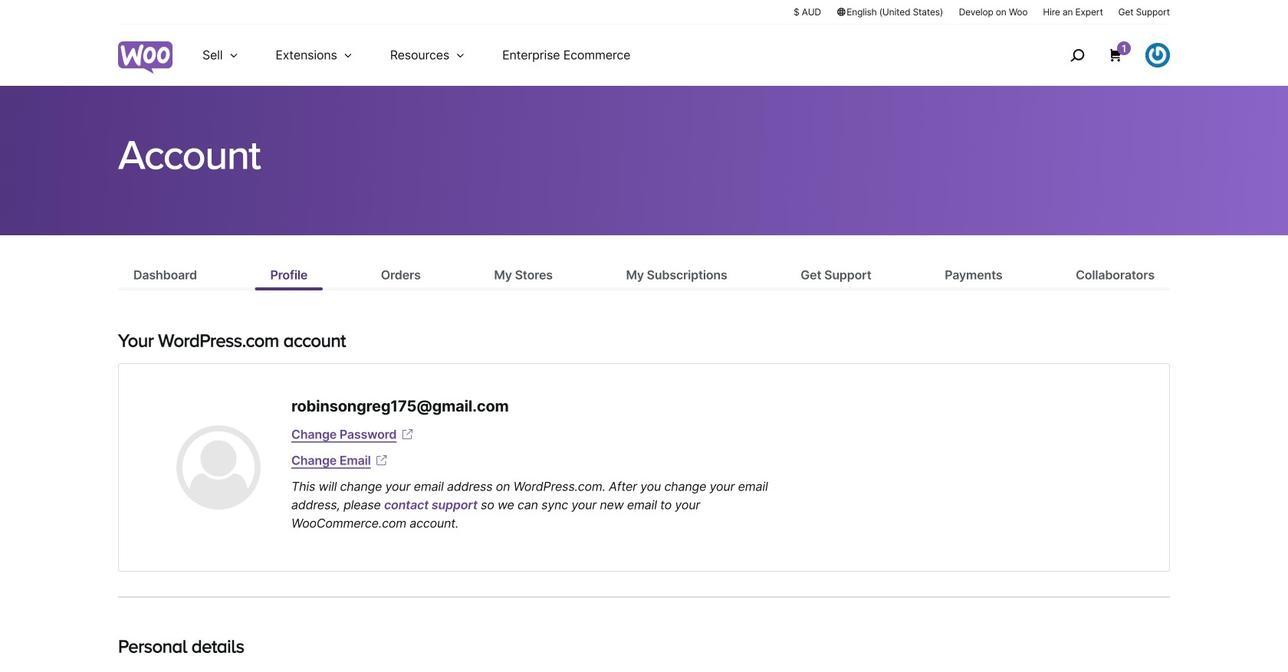 Task type: describe. For each thing, give the bounding box(es) containing it.
open account menu image
[[1146, 43, 1171, 68]]

search image
[[1066, 43, 1090, 68]]



Task type: locate. For each thing, give the bounding box(es) containing it.
1 horizontal spatial external link image
[[400, 427, 415, 443]]

0 vertical spatial external link image
[[400, 427, 415, 443]]

gravatar image image
[[176, 426, 261, 510]]

external link image
[[400, 427, 415, 443], [374, 453, 389, 469]]

0 horizontal spatial external link image
[[374, 453, 389, 469]]

1 vertical spatial external link image
[[374, 453, 389, 469]]

service navigation menu element
[[1038, 30, 1171, 80]]



